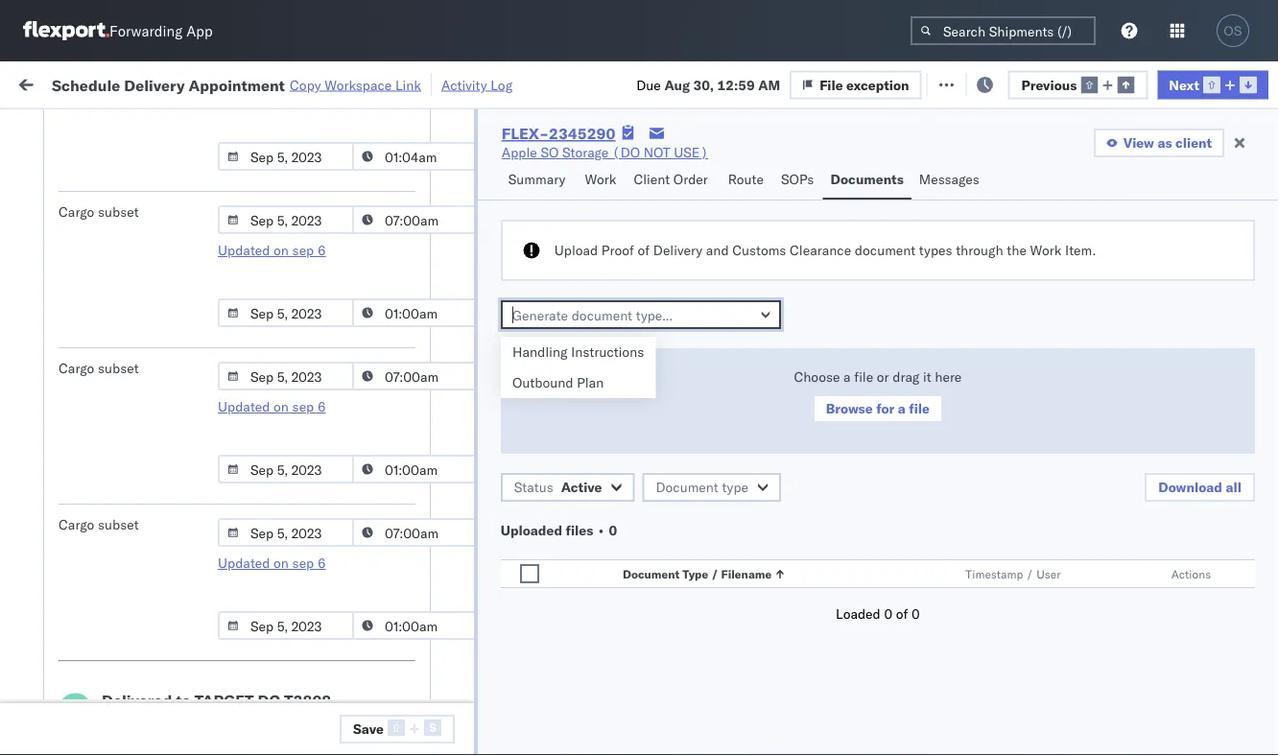 Task type: describe. For each thing, give the bounding box(es) containing it.
upload down work button
[[555, 242, 598, 259]]

ca up schiphol,
[[44, 487, 62, 504]]

0 vertical spatial documents
[[831, 171, 904, 188]]

am down 4:00 pm mdt, jun 11, 2023
[[350, 605, 372, 622]]

download all
[[1159, 479, 1243, 496]]

netherlands
[[40, 549, 115, 566]]

6 resize handle column header from the left
[[997, 149, 1020, 756]]

ca down barajas
[[44, 403, 62, 420]]

am right 12:00
[[350, 183, 372, 200]]

appointment for the top schedule delivery appointment link
[[153, 266, 232, 283]]

6 for second updated on sep 6 button from the top
[[318, 398, 326, 415]]

am down 12:00 am mdt, aug 19, 2023
[[350, 267, 372, 284]]

12:59 up 3:59
[[309, 436, 347, 453]]

save
[[353, 721, 384, 738]]

6 for first updated on sep 6 button from the bottom of the page
[[318, 555, 326, 572]]

0 horizontal spatial exception
[[847, 76, 910, 93]]

dc
[[258, 691, 280, 711]]

document type button
[[643, 473, 782, 502]]

previous
[[1022, 76, 1078, 93]]

a inside button
[[899, 400, 906, 417]]

workspace
[[325, 76, 392, 93]]

subset for fourth mmm d, yyyy text field from the top
[[98, 517, 139, 533]]

flex-2130383
[[1060, 563, 1160, 580]]

angeles
[[206, 215, 255, 231]]

type
[[683, 567, 709, 581]]

1 vertical spatial customs
[[91, 553, 145, 569]]

4:00
[[309, 563, 338, 580]]

aug right save
[[413, 732, 438, 749]]

risk
[[364, 74, 386, 91]]

schedule inside 'schedule pickup from madrid– barajas airport, madrid, spain'
[[44, 299, 101, 316]]

barajas
[[44, 318, 90, 335]]

3 schedule pickup from los angeles, ca link from the top
[[44, 678, 273, 717]]

of inside exception: missing bill of lading numbers
[[182, 130, 195, 147]]

6 air from the top
[[588, 732, 605, 749]]

0 horizontal spatial flex-2345290
[[502, 124, 616, 143]]

flexport demo consignee for flex-1893088
[[712, 479, 870, 495]]

1 updated on sep 6 button from the top
[[218, 242, 326, 259]]

2 mmm d, yyyy text field from the top
[[218, 299, 354, 327]]

confirm pickup from los angeles, ca
[[21, 351, 250, 368]]

unknown for schedule pickup from los angeles international airport
[[309, 225, 370, 242]]

4 resize handle column header from the left
[[680, 149, 703, 756]]

1 horizontal spatial flex-2345290
[[1060, 267, 1160, 284]]

for
[[877, 400, 895, 417]]

1:00 am mdt, sep 11, 2023
[[309, 648, 489, 664]]

confirm pickup from amsterdam airport schiphol, haarlemmermeer, netherlands button
[[40, 509, 288, 566]]

demo for flex-1919146
[[766, 141, 802, 157]]

pickup for 3rd schedule pickup from los angeles, ca "link" from the top
[[104, 679, 146, 696]]

3 shanghai, from the top
[[1183, 563, 1244, 580]]

exception: missing bill of lading numbers button
[[40, 129, 288, 169]]

flex-2318555
[[1060, 183, 1160, 200]]

sep for third updated on sep 6 button from the bottom of the page
[[292, 242, 314, 259]]

sep for 11,
[[404, 648, 428, 664]]

missing
[[108, 130, 156, 147]]

jun for 11,
[[403, 563, 425, 580]]

lading
[[198, 130, 239, 147]]

on for fourth mmm d, yyyy text field from the top
[[274, 555, 289, 572]]

ca up pudon
[[1264, 225, 1279, 242]]

document for document type / filename
[[623, 567, 680, 581]]

shanghai
[[1183, 267, 1240, 284]]

test for flex-2130383
[[907, 563, 932, 580]]

ca left delivered
[[44, 699, 62, 715]]

12:59 am mst, feb 28, 2023
[[309, 394, 496, 411]]

pickup for the confirm pickup from los angeles, ca link
[[74, 351, 115, 368]]

bill
[[159, 130, 179, 147]]

0 horizontal spatial file
[[820, 76, 844, 93]]

ocean lcl
[[588, 436, 654, 453]]

flexport for 26,
[[712, 141, 763, 157]]

/ inside document type / filename 'button'
[[712, 567, 719, 581]]

7 resize handle column header from the left
[[1150, 149, 1173, 756]]

sops
[[782, 171, 815, 188]]

Search Shipments (/) text field
[[911, 16, 1097, 45]]

flexport for 28,
[[712, 394, 763, 411]]

clearance for 1st the upload customs clearance documents "link" from the bottom of the page
[[149, 637, 210, 654]]

work button
[[578, 162, 626, 200]]

airport,
[[93, 318, 140, 335]]

my
[[0, 70, 17, 96]]

los down the upload customs clearance documents button at bottom left
[[181, 679, 203, 696]]

app
[[186, 22, 213, 40]]

6 for third updated on sep 6 button from the bottom of the page
[[318, 242, 326, 259]]

shanghai, for flex-1662119
[[1183, 352, 1244, 369]]

account for flex-2389690
[[936, 436, 987, 453]]

actio
[[1246, 74, 1279, 91]]

delivery up the upload customs clearance documents button at bottom left
[[143, 604, 192, 621]]

messages
[[920, 171, 980, 188]]

log
[[491, 76, 513, 93]]

of for upload proof of delivery and customs clearance document types through the work item.
[[638, 242, 650, 259]]

exception: missing bill of lading numbers link
[[40, 129, 288, 168]]

appointment for the bottom schedule delivery appointment link
[[157, 435, 236, 452]]

browse for a file button
[[813, 395, 944, 423]]

integration for air
[[837, 183, 904, 200]]

active
[[561, 479, 602, 496]]

confirm for confirm pickup from amsterdam airport schiphol, haarlemmermeer, netherlands
[[40, 510, 89, 527]]

0 vertical spatial schedule delivery appointment link
[[40, 265, 232, 285]]

documents button
[[823, 162, 912, 200]]

1 horizontal spatial work
[[585, 171, 617, 188]]

2 on from the left
[[1002, 436, 1022, 453]]

ocean fcl for 26,
[[588, 141, 655, 157]]

2 updated on sep 6 button from the top
[[218, 398, 326, 415]]

to for target
[[176, 691, 191, 711]]

consignee down here
[[926, 394, 990, 411]]

unknown for schedule pickup from los angeles, ca
[[309, 479, 370, 495]]

mdt, left jul at the left top of page
[[375, 141, 409, 157]]

am down 12:59 am mst, feb 28, 2023 on the bottom left of page
[[350, 436, 372, 453]]

next
[[1170, 76, 1200, 93]]

2318555
[[1101, 183, 1160, 200]]

apparel
[[756, 310, 803, 326]]

2 upload customs clearance documents link from the top
[[44, 636, 273, 675]]

snooze
[[520, 157, 558, 171]]

list box containing handling instructions
[[501, 337, 656, 398]]

messages button
[[912, 162, 990, 200]]

4 mmm d, yyyy text field from the top
[[218, 519, 354, 547]]

1 horizontal spatial actions
[[1221, 157, 1261, 171]]

3 mmm d, yyyy text field from the top
[[218, 362, 354, 391]]

timestamp / user
[[966, 567, 1061, 581]]

unknown for schedule pickup from madrid– barajas airport, madrid, spain
[[309, 310, 370, 326]]

759
[[320, 74, 345, 91]]

1 on from the left
[[877, 436, 897, 453]]

5 unknown from the top
[[309, 690, 370, 707]]

confirm pickup from amsterdam airport schiphol, haarlemmermeer, netherlands link
[[40, 509, 288, 566]]

at
[[348, 74, 360, 91]]

sops button
[[774, 162, 823, 200]]

integration test account - karl lagerfeld
[[837, 563, 1087, 580]]

on for 2nd mmm d, yyyy text field from the bottom
[[274, 398, 289, 415]]

delivered
[[102, 691, 172, 711]]

2 vertical spatial work
[[1031, 242, 1062, 259]]

1 horizontal spatial file
[[985, 74, 1008, 91]]

file inside button
[[910, 400, 930, 417]]

from for schedule pickup from los angeles international airport link
[[149, 215, 178, 231]]

test down "choose"
[[782, 436, 808, 453]]

test right for on the right
[[897, 394, 922, 411]]

1 vertical spatial schedule delivery appointment button
[[44, 434, 236, 456]]

aug down 12:00 am mdt, aug 19, 2023
[[413, 267, 438, 284]]

bookings
[[837, 394, 894, 411]]

airport inside schedule pickup from los angeles international airport
[[126, 234, 168, 251]]

updated on sep 6 for third updated on sep 6 button from the bottom of the page
[[218, 242, 326, 259]]

mdt, down 3:59 pm mdt, may 9, 2023
[[366, 563, 400, 580]]

-- : -- -- text field for first mmm d, yyyy text field from the top
[[352, 142, 489, 171]]

integration for ocean fcl
[[837, 563, 904, 580]]

3 shanghai, china from the top
[[1183, 563, 1279, 580]]

-- : -- -- text field for fourth mmm d, yyyy text field from the top
[[352, 519, 489, 547]]

0 vertical spatial a
[[844, 369, 851, 386]]

los down confirm pickup from los angeles, ca button
[[181, 384, 203, 400]]

loaded 0 of 0
[[836, 606, 921, 623]]

aug right due
[[665, 76, 690, 93]]

759 at risk
[[320, 74, 386, 91]]

upload down schiphol,
[[44, 553, 88, 569]]

updated for second updated on sep 6 button from the top
[[218, 398, 270, 415]]

--
[[837, 225, 854, 242]]

upload customs clearance documents button
[[44, 636, 273, 676]]

mdt, down 12:59 am mdt, sep 15, 2023
[[367, 648, 401, 664]]

shanghai, china for flex-1919146
[[1183, 141, 1279, 157]]

los up 'shanghai' on the right of the page
[[1183, 225, 1204, 242]]

1 vertical spatial 2345290
[[1101, 267, 1160, 284]]

3 flexport from the top
[[712, 479, 763, 495]]

deadline button
[[300, 153, 492, 172]]

import work button
[[121, 61, 217, 105]]

account down browse
[[811, 436, 862, 453]]

message (0)
[[225, 74, 303, 91]]

mdt, down deadline 'button'
[[375, 183, 409, 200]]

am down 1:00 am mdt, sep 11, 2023
[[350, 732, 372, 749]]

los up "amsterdam"
[[181, 468, 203, 485]]

status
[[514, 479, 554, 496]]

client name button
[[703, 153, 808, 172]]

browse
[[827, 400, 873, 417]]

12:59 up 1:00 on the left of the page
[[309, 605, 347, 622]]

ocean for 28,
[[588, 394, 627, 411]]

mdt, left "may"
[[366, 521, 400, 538]]

12:59 up client name button
[[718, 76, 755, 93]]

of for loaded 0 of 0
[[897, 606, 909, 623]]

schedule pickup from los angeles, ca for unknown
[[44, 468, 259, 504]]

205
[[408, 74, 433, 91]]

ocean for 11,
[[588, 563, 627, 580]]

1 horizontal spatial exception
[[1012, 74, 1074, 91]]

workitem button
[[12, 153, 278, 172]]

integration up type
[[712, 436, 779, 453]]

browse for a file
[[827, 400, 930, 417]]

delivery inside confirm delivery "link"
[[97, 182, 146, 199]]

drag
[[893, 369, 920, 386]]

los angeles, ca
[[1183, 225, 1279, 242]]

am right 1:00 on the left of the page
[[342, 648, 364, 664]]

3 china from the top
[[1248, 563, 1279, 580]]

customs inside the upload customs clearance documents button
[[91, 637, 145, 654]]

angeles, inside button
[[175, 351, 228, 368]]

upload customs clearance documents for second the upload customs clearance documents "link" from the bottom of the page
[[44, 553, 210, 589]]

12:00
[[309, 183, 347, 200]]

yantian
[[1183, 479, 1228, 495]]

client order button
[[626, 162, 721, 200]]

1 integration test account - on ag from the left
[[712, 436, 919, 453]]

delivery left and
[[654, 242, 703, 259]]

4 ocean fcl from the top
[[588, 479, 655, 495]]

from for schedule pickup from madrid– barajas airport, madrid, spain link
[[149, 299, 178, 316]]

proof for upload proof of delivery and customs clearance document types through the work item.
[[602, 242, 635, 259]]

cargo for first mmm d, yyyy text box from the top
[[59, 204, 94, 220]]

mode
[[588, 157, 617, 171]]

1 vertical spatial 30,
[[441, 267, 462, 284]]

flex-1919146
[[1060, 141, 1160, 157]]

lcl
[[630, 436, 654, 453]]

test for flex-2389690
[[907, 436, 932, 453]]

12:59 left save
[[309, 732, 347, 749]]

default
[[567, 74, 614, 91]]

filtered
[[19, 118, 66, 134]]

feb
[[411, 394, 435, 411]]

forwarding app
[[109, 22, 213, 40]]

pm for 3:59
[[342, 521, 363, 538]]

-- : -- -- text field for mmm d, yyyy text box for fourth mmm d, yyyy text field from the top
[[352, 612, 489, 640]]

ocean fcl for 28,
[[588, 394, 655, 411]]

fcl for 11,
[[630, 563, 655, 580]]

1 air from the top
[[588, 183, 605, 200]]

(do inside "link"
[[613, 144, 640, 161]]

from for 12:59 am mst, feb 28, 2023 schedule pickup from los angeles, ca "link"
[[149, 384, 178, 400]]

2 ag from the left
[[1025, 436, 1044, 453]]

3 resize handle column header from the left
[[555, 149, 578, 756]]

pickup for schedule pickup from los angeles international airport link
[[104, 215, 146, 231]]

departure
[[1183, 157, 1236, 171]]

1 vertical spatial actions
[[1172, 567, 1212, 581]]

pickup for 12:59 am mst, feb 28, 2023 schedule pickup from los angeles, ca "link"
[[104, 384, 146, 400]]

0 vertical spatial schedule delivery appointment
[[40, 266, 232, 283]]

consignee for 12:59 am mst, feb 28, 2023
[[805, 394, 870, 411]]

3 schedule pickup from los angeles, ca from the top
[[44, 679, 259, 715]]

15, for sep
[[440, 605, 461, 622]]

proof for upload proof of delivery
[[91, 604, 124, 621]]

am left mst,
[[350, 394, 372, 411]]

so inside "link"
[[541, 144, 559, 161]]

consignee for unknown
[[805, 479, 870, 495]]

2 ocean from the top
[[588, 352, 627, 369]]

account for flex-2130383
[[936, 563, 987, 580]]

-- : -- -- text field for 2nd mmm d, yyyy text field from the bottom
[[352, 362, 489, 391]]

confirm for confirm pickup from los angeles, ca
[[21, 351, 70, 368]]

Generate document type... text field
[[501, 301, 781, 329]]

documents for second the upload customs clearance documents "link" from the bottom of the page
[[44, 572, 114, 589]]

numbers
[[40, 149, 96, 166]]

subset for 2nd mmm d, yyyy text field from the bottom
[[98, 360, 139, 377]]

from for schedule pickup from los angeles, ca "link" associated with unknown
[[149, 468, 178, 485]]

2 vertical spatial 30,
[[441, 732, 462, 749]]

spain
[[194, 318, 229, 335]]

cargo for 2nd mmm d, yyyy text field from the bottom
[[59, 360, 94, 377]]

delivery up 'schedule pickup from madrid– barajas airport, madrid, spain'
[[101, 266, 150, 283]]

ocean fcl for 11,
[[588, 563, 655, 580]]

activity
[[442, 76, 487, 93]]

summary
[[509, 171, 566, 188]]

0 vertical spatial schedule delivery appointment button
[[40, 265, 232, 287]]

timestamp
[[966, 567, 1024, 581]]

handling instructions
[[513, 344, 645, 361]]

0 for ∙
[[609, 522, 618, 539]]



Task type: locate. For each thing, give the bounding box(es) containing it.
upload customs clearance documents up upload proof of delivery
[[44, 553, 210, 589]]

1 vertical spatial airport
[[243, 510, 285, 527]]

2 upload customs clearance documents from the top
[[44, 637, 210, 673]]

appointment up lading
[[189, 75, 285, 94]]

updated down the "spain" on the top left of page
[[218, 398, 270, 415]]

mdt, down 1:00 am mdt, sep 11, 2023
[[375, 732, 409, 749]]

activity log
[[442, 76, 513, 93]]

pickup inside "confirm pickup from amsterdam airport schiphol, haarlemmermeer, netherlands"
[[93, 510, 134, 527]]

fcl down generate document type... text field
[[630, 352, 655, 369]]

1 resize handle column header from the left
[[275, 149, 298, 756]]

/ inside timestamp / user button
[[1027, 567, 1034, 581]]

2 mmm d, yyyy text field from the top
[[218, 455, 354, 484]]

0 vertical spatial schedule pickup from los angeles, ca link
[[44, 383, 273, 421]]

1 upload customs clearance documents link from the top
[[44, 552, 273, 590]]

schedule pickup from los angeles, ca link for unknown
[[44, 467, 273, 506]]

test for flex-2318555
[[907, 183, 932, 200]]

0 vertical spatial clearance
[[790, 242, 852, 259]]

departure port
[[1183, 157, 1260, 171]]

11, for jun
[[428, 563, 449, 580]]

3 updated on sep 6 from the top
[[218, 555, 326, 572]]

clearance for second the upload customs clearance documents "link" from the bottom of the page
[[149, 553, 210, 569]]

los left angeles
[[181, 215, 203, 231]]

Search Work text field
[[667, 69, 876, 97]]

1 vertical spatial china
[[1248, 352, 1279, 369]]

schedule delivery appointment up 'schedule pickup from madrid– barajas airport, madrid, spain'
[[40, 266, 232, 283]]

4 air from the top
[[588, 310, 605, 326]]

ocean fcl down "ocean lcl"
[[588, 479, 655, 495]]

delivery down forwarding app
[[124, 75, 185, 94]]

ocean up 'plan'
[[588, 352, 627, 369]]

2 horizontal spatial 0
[[912, 606, 921, 623]]

upload customs clearance documents down upload proof of delivery
[[44, 637, 210, 673]]

account for flex-2318555
[[936, 183, 987, 200]]

bookings test consignee
[[837, 394, 990, 411]]

upload
[[555, 242, 598, 259], [44, 553, 88, 569], [44, 604, 88, 621], [44, 637, 88, 654]]

china for flex-1662119
[[1248, 352, 1279, 369]]

1 vertical spatial demo
[[766, 394, 802, 411]]

document for document type
[[656, 479, 719, 496]]

2 vertical spatial clearance
[[149, 637, 210, 654]]

0 vertical spatial 6
[[318, 242, 326, 259]]

MMM D, YYYY text field
[[218, 142, 354, 171], [218, 299, 354, 327], [218, 362, 354, 391], [218, 519, 354, 547]]

upload customs clearance documents for 1st the upload customs clearance documents "link" from the bottom of the page
[[44, 637, 210, 673]]

1 vertical spatial 11,
[[432, 648, 453, 664]]

delivery down workitem button
[[97, 182, 146, 199]]

1 vertical spatial proof
[[91, 604, 124, 621]]

1 upload customs clearance documents from the top
[[44, 553, 210, 589]]

schedule delivery appointment
[[40, 266, 232, 283], [44, 435, 236, 452]]

2 schedule pickup from los angeles, ca link from the top
[[44, 467, 273, 506]]

shanghai,
[[1183, 141, 1244, 157], [1183, 352, 1244, 369], [1183, 563, 1244, 580]]

taiw
[[1255, 436, 1279, 453]]

mdt, down 4:00 pm mdt, jun 11, 2023
[[375, 605, 409, 622]]

uploaded
[[501, 522, 563, 539]]

2 resize handle column header from the left
[[488, 149, 511, 756]]

1 vertical spatial sep
[[292, 398, 314, 415]]

sep for second updated on sep 6 button from the top
[[292, 398, 314, 415]]

forwarding
[[109, 22, 183, 40]]

from up haarlemmermeer,
[[138, 510, 166, 527]]

0 vertical spatial demo
[[766, 141, 802, 157]]

1 demo from the top
[[766, 141, 802, 157]]

1 vertical spatial schedule pickup from los angeles, ca
[[44, 468, 259, 504]]

1 vertical spatial cargo
[[59, 360, 94, 377]]

consignee down browse
[[805, 479, 870, 495]]

from inside "confirm pickup from amsterdam airport schiphol, haarlemmermeer, netherlands"
[[138, 510, 166, 527]]

appointment
[[189, 75, 285, 94], [153, 266, 232, 283], [157, 435, 236, 452]]

upload customs clearance documents inside button
[[44, 637, 210, 673]]

to left target
[[176, 691, 191, 711]]

0 vertical spatial proof
[[602, 242, 635, 259]]

updated on sep 6 for first updated on sep 6 button from the bottom of the page
[[218, 555, 326, 572]]

8 resize handle column header from the left
[[1244, 149, 1267, 756]]

airport right "amsterdam"
[[243, 510, 285, 527]]

flex-1893088 button
[[1029, 474, 1164, 501], [1029, 474, 1164, 501]]

schedule inside schedule pickup from los angeles international airport
[[44, 215, 101, 231]]

copy workspace link button
[[290, 76, 421, 93]]

am right 10:58
[[350, 141, 372, 157]]

mdt, down mst,
[[375, 436, 409, 453]]

upload proof of delivery
[[44, 604, 192, 621]]

client name
[[712, 157, 777, 171]]

1 horizontal spatial proof
[[602, 242, 635, 259]]

schedule delivery appointment link down confirm pickup from los angeles, ca button
[[44, 434, 236, 454]]

3 mmm d, yyyy text field from the top
[[218, 612, 354, 640]]

confirm for confirm delivery
[[44, 182, 93, 199]]

subset for first mmm d, yyyy text box from the top
[[98, 204, 139, 220]]

view as client button
[[1094, 129, 1225, 157]]

0 vertical spatial -- : -- -- text field
[[352, 299, 489, 327]]

2 vertical spatial documents
[[44, 656, 114, 673]]

upload down netherlands
[[44, 604, 88, 621]]

0 horizontal spatial file exception
[[820, 76, 910, 93]]

2 cargo subset from the top
[[59, 360, 139, 377]]

pickup
[[104, 215, 146, 231], [104, 299, 146, 316], [74, 351, 115, 368], [104, 384, 146, 400], [104, 468, 146, 485], [93, 510, 134, 527], [104, 679, 146, 696]]

sep for 15,
[[413, 605, 437, 622]]

use) inside "link"
[[674, 144, 709, 161]]

1 mmm d, yyyy text field from the top
[[218, 142, 354, 171]]

west
[[896, 352, 927, 369]]

updated
[[218, 242, 270, 259], [218, 398, 270, 415], [218, 555, 270, 572]]

0 vertical spatial to
[[551, 74, 564, 91]]

0
[[609, 522, 618, 539], [885, 606, 893, 623], [912, 606, 921, 623]]

the
[[1008, 242, 1027, 259]]

of for upload proof of delivery
[[127, 604, 140, 621]]

2 updated from the top
[[218, 398, 270, 415]]

consignee for 10:58 am mdt, jul 26, 2023
[[805, 141, 870, 157]]

name
[[747, 157, 777, 171]]

document type / filename button
[[619, 563, 928, 582]]

5 ocean fcl from the top
[[588, 563, 655, 580]]

updated down angeles
[[218, 242, 270, 259]]

1 mmm d, yyyy text field from the top
[[218, 205, 354, 234]]

2 updated on sep 6 from the top
[[218, 398, 326, 415]]

schedule delivery appointment link up 'schedule pickup from madrid– barajas airport, madrid, spain'
[[40, 265, 232, 285]]

from down workitem button
[[149, 215, 178, 231]]

∙
[[597, 522, 606, 539]]

consignee inside button
[[837, 157, 893, 171]]

-- : -- -- text field down 12:59 am mdt, jun 15, 2023
[[352, 455, 489, 484]]

route button
[[721, 162, 774, 200]]

-- : -- -- text field
[[352, 299, 489, 327], [352, 455, 489, 484], [352, 519, 489, 547]]

0 horizontal spatial /
[[712, 567, 719, 581]]

delivery down confirm pickup from los angeles, ca button
[[104, 435, 154, 452]]

of up generate document type... text field
[[638, 242, 650, 259]]

1 vertical spatial schedule delivery appointment
[[44, 435, 236, 452]]

3 cargo subset from the top
[[59, 517, 139, 533]]

from for confirm pickup from amsterdam airport schiphol, haarlemmermeer, netherlands link
[[138, 510, 166, 527]]

schedule delivery appointment copy workspace link
[[52, 75, 421, 94]]

0 vertical spatial confirm
[[44, 182, 93, 199]]

updated for third updated on sep 6 button from the bottom of the page
[[218, 242, 270, 259]]

2 / from the left
[[1027, 567, 1034, 581]]

confirm inside "confirm pickup from amsterdam airport schiphol, haarlemmermeer, netherlands"
[[40, 510, 89, 527]]

ca inside the confirm pickup from los angeles, ca link
[[232, 351, 250, 368]]

integration for ocean lcl
[[837, 436, 904, 453]]

demo
[[766, 141, 802, 157], [766, 394, 802, 411], [766, 479, 802, 495]]

aug left the 19,
[[413, 183, 438, 200]]

12:59 left mst,
[[309, 394, 347, 411]]

2 -- : -- -- text field from the top
[[352, 455, 489, 484]]

vandelay down studio
[[712, 352, 768, 369]]

2345290 up mode
[[549, 124, 616, 143]]

0 vertical spatial flexport demo consignee
[[712, 141, 870, 157]]

3 sep from the top
[[292, 555, 314, 572]]

-- : -- -- text field for first mmm d, yyyy text box from the top
[[352, 205, 489, 234]]

1 vertical spatial document
[[623, 567, 680, 581]]

1 flexport demo consignee from the top
[[712, 141, 870, 157]]

0 vertical spatial jun
[[413, 436, 434, 453]]

schedule delivery appointment down confirm pickup from los angeles, ca button
[[44, 435, 236, 452]]

0 vertical spatial cargo subset
[[59, 204, 139, 220]]

1 vertical spatial mmm d, yyyy text field
[[218, 455, 354, 484]]

1 cargo from the top
[[59, 204, 94, 220]]

pickup inside 'schedule pickup from madrid– barajas airport, madrid, spain'
[[104, 299, 146, 316]]

2 vertical spatial flexport demo consignee
[[712, 479, 870, 495]]

11, for sep
[[432, 648, 453, 664]]

2 flexport demo consignee from the top
[[712, 394, 870, 411]]

3 -- : -- -- text field from the top
[[352, 362, 489, 391]]

apple inside 'apple so storage (do not use)' "link"
[[502, 144, 537, 161]]

mdt, down 12:00 am mdt, aug 19, 2023
[[375, 267, 409, 284]]

from down the upload customs clearance documents button at bottom left
[[149, 679, 178, 696]]

los inside button
[[150, 351, 172, 368]]

1 ag from the left
[[901, 436, 919, 453]]

updated on sep 6 button
[[218, 242, 326, 259], [218, 398, 326, 415], [218, 555, 326, 572]]

message
[[225, 74, 278, 91]]

ocean down 'plan'
[[588, 394, 627, 411]]

lagerfeld
[[1030, 563, 1087, 580]]

1 12:59 am mdt, aug 30, 2023 from the top
[[309, 267, 499, 284]]

1 schedule pickup from los angeles, ca from the top
[[44, 384, 259, 420]]

1 / from the left
[[712, 567, 719, 581]]

3 unknown from the top
[[309, 352, 370, 369]]

0 vertical spatial file
[[855, 369, 874, 386]]

upload inside button
[[44, 637, 88, 654]]

1 vertical spatial work
[[585, 171, 617, 188]]

los inside schedule pickup from los angeles international airport
[[181, 215, 203, 231]]

from down airport,
[[119, 351, 147, 368]]

flex-2130383 button
[[1029, 558, 1164, 585], [1029, 558, 1164, 585]]

cargo down the confirm delivery 'button'
[[59, 204, 94, 220]]

1 vertical spatial pm
[[342, 563, 363, 580]]

schedule pickup from los angeles international airport
[[44, 215, 255, 251]]

flexport. image
[[23, 21, 109, 40]]

studio apparel
[[712, 310, 803, 326]]

ocean left lcl
[[588, 436, 627, 453]]

schedule pickup from los angeles, ca link down confirm pickup from los angeles, ca button
[[44, 383, 273, 421]]

schedule pickup from los angeles, ca link for 12:59 am mst, feb 28, 2023
[[44, 383, 273, 421]]

may
[[403, 521, 430, 538]]

airport inside "confirm pickup from amsterdam airport schiphol, haarlemmermeer, netherlands"
[[243, 510, 285, 527]]

0 horizontal spatial 2345290
[[549, 124, 616, 143]]

-- : -- -- text field up 4:00 pm mdt, jun 11, 2023
[[352, 519, 489, 547]]

0 vertical spatial 30,
[[694, 76, 715, 93]]

1 vertical spatial updated on sep 6 button
[[218, 398, 326, 415]]

2 china from the top
[[1248, 352, 1279, 369]]

4 unknown from the top
[[309, 479, 370, 495]]

0 vertical spatial 11,
[[428, 563, 449, 580]]

0 vertical spatial customs
[[733, 242, 787, 259]]

fcl for 28,
[[630, 394, 655, 411]]

1 -- : -- -- text field from the top
[[352, 299, 489, 327]]

2 ocean fcl from the top
[[588, 352, 655, 369]]

pickup for confirm pickup from amsterdam airport schiphol, haarlemmermeer, netherlands link
[[93, 510, 134, 527]]

5 resize handle column header from the left
[[805, 149, 828, 756]]

from inside schedule pickup from los angeles international airport
[[149, 215, 178, 231]]

of right loaded
[[897, 606, 909, 623]]

flexport up 'filename'
[[712, 479, 763, 495]]

6
[[318, 242, 326, 259], [318, 398, 326, 415], [318, 555, 326, 572]]

test down the consignee button
[[907, 183, 932, 200]]

1 vertical spatial -- : -- -- text field
[[352, 455, 489, 484]]

10:58 am mdt, jul 26, 2023
[[309, 141, 491, 157]]

pm right 4:00 in the bottom left of the page
[[342, 563, 363, 580]]

cargo subset down airport,
[[59, 360, 139, 377]]

upload customs clearance documents link down haarlemmermeer,
[[44, 552, 273, 590]]

1 vertical spatial subset
[[98, 360, 139, 377]]

15, for jun
[[438, 436, 459, 453]]

ocean fcl up 'plan'
[[588, 352, 655, 369]]

jun down feb
[[413, 436, 434, 453]]

0 horizontal spatial airport
[[126, 234, 168, 251]]

3 6 from the top
[[318, 555, 326, 572]]

1 vertical spatial 15,
[[440, 605, 461, 622]]

2 vertical spatial flexport
[[712, 479, 763, 495]]

1662119
[[1101, 352, 1160, 369]]

consignee down "choose"
[[805, 394, 870, 411]]

0 vertical spatial 15,
[[438, 436, 459, 453]]

None checkbox
[[520, 565, 539, 584]]

2 vertical spatial customs
[[91, 637, 145, 654]]

0 vertical spatial shanghai,
[[1183, 141, 1244, 157]]

all
[[1227, 479, 1243, 496]]

0 horizontal spatial file
[[855, 369, 874, 386]]

0 vertical spatial flex-2345290
[[502, 124, 616, 143]]

6 ocean from the top
[[588, 563, 627, 580]]

confirm inside "link"
[[44, 182, 93, 199]]

-- : -- -- text field for 2nd mmm d, yyyy text field
[[352, 299, 489, 327]]

0 vertical spatial cargo
[[59, 204, 94, 220]]

ocean for 15,
[[588, 436, 627, 453]]

2 shanghai, china from the top
[[1183, 352, 1279, 369]]

1 shanghai, from the top
[[1183, 141, 1244, 157]]

clearance inside button
[[149, 637, 210, 654]]

mmm d, yyyy text field for fourth mmm d, yyyy text field from the top
[[218, 612, 354, 640]]

schedule pickup from los angeles, ca link
[[44, 383, 273, 421], [44, 467, 273, 506], [44, 678, 273, 717]]

flex-2345290
[[502, 124, 616, 143], [1060, 267, 1160, 284]]

(do
[[613, 144, 640, 161], [823, 267, 851, 284], [948, 267, 976, 284], [823, 605, 851, 622], [948, 605, 976, 622], [823, 732, 851, 749], [948, 732, 976, 749]]

1 pm from the top
[[342, 521, 363, 538]]

-- : -- -- text field up 1:00 am mdt, sep 11, 2023
[[352, 612, 489, 640]]

pickup for schedule pickup from madrid– barajas airport, madrid, spain link
[[104, 299, 146, 316]]

work down 'apple so storage (do not use)' "link"
[[585, 171, 617, 188]]

next button
[[1158, 70, 1269, 99]]

view as client
[[1124, 134, 1213, 151]]

madrid–
[[181, 299, 231, 316]]

1 updated from the top
[[218, 242, 270, 259]]

4 fcl from the top
[[630, 479, 655, 495]]

storage inside 'apple so storage (do not use)' "link"
[[563, 144, 609, 161]]

1 schedule pickup from los angeles, ca link from the top
[[44, 383, 273, 421]]

import work
[[129, 74, 209, 91]]

sep
[[292, 242, 314, 259], [292, 398, 314, 415], [292, 555, 314, 572]]

pickup for schedule pickup from los angeles, ca "link" associated with unknown
[[104, 468, 146, 485]]

ram
[[734, 225, 761, 242]]

cargo subset up netherlands
[[59, 517, 139, 533]]

ocean for 26,
[[588, 141, 627, 157]]

1 vertical spatial 6
[[318, 398, 326, 415]]

previous button
[[1009, 70, 1149, 99]]

flex-2345290 down item.
[[1060, 267, 1160, 284]]

2 vertical spatial demo
[[766, 479, 802, 495]]

cargo for fourth mmm d, yyyy text field from the top
[[59, 517, 94, 533]]

3 ocean fcl from the top
[[588, 394, 655, 411]]

schedule pickup from los angeles, ca for 12:59 am mst, feb 28, 2023
[[44, 384, 259, 420]]

client for client order
[[634, 171, 670, 188]]

-- : -- -- text field
[[352, 142, 489, 171], [352, 205, 489, 234], [352, 362, 489, 391], [352, 612, 489, 640]]

-- : -- -- text field down 12:00 am mdt, aug 19, 2023
[[352, 205, 489, 234]]

list box
[[501, 337, 656, 398]]

to for default
[[551, 74, 564, 91]]

karl
[[1002, 563, 1027, 580]]

schedule pickup from los angeles, ca down confirm pickup from los angeles, ca button
[[44, 384, 259, 420]]

0 horizontal spatial 0
[[609, 522, 618, 539]]

to inside button
[[551, 74, 564, 91]]

shanghai pudon
[[1183, 267, 1279, 284]]

0 vertical spatial sep
[[292, 242, 314, 259]]

1 vertical spatial shanghai, china
[[1183, 352, 1279, 369]]

shanghai, china for flex-1662119
[[1183, 352, 1279, 369]]

file exception up the consignee button
[[820, 76, 910, 93]]

schedule pickup from los angeles international airport link
[[44, 214, 273, 252]]

work
[[176, 74, 209, 91], [585, 171, 617, 188], [1031, 242, 1062, 259]]

1 horizontal spatial file exception
[[985, 74, 1074, 91]]

schedule pickup from los angeles, ca down the upload customs clearance documents button at bottom left
[[44, 679, 259, 715]]

schedule delivery appointment button up 'schedule pickup from madrid– barajas airport, madrid, spain'
[[40, 265, 232, 287]]

12:00 am mdt, aug 19, 2023
[[309, 183, 499, 200]]

not inside "link"
[[644, 144, 671, 161]]

2 pm from the top
[[342, 563, 363, 580]]

updated down "amsterdam"
[[218, 555, 270, 572]]

and
[[706, 242, 729, 259]]

work right import
[[176, 74, 209, 91]]

vandelay west
[[837, 352, 927, 369]]

2 demo from the top
[[766, 394, 802, 411]]

/ right the karl on the bottom right of the page
[[1027, 567, 1034, 581]]

2 vertical spatial updated
[[218, 555, 270, 572]]

1 vertical spatial a
[[899, 400, 906, 417]]

1893088
[[1101, 479, 1160, 495]]

0 vertical spatial actions
[[1221, 157, 1261, 171]]

flexport down studio
[[712, 394, 763, 411]]

3 fcl from the top
[[630, 394, 655, 411]]

fcl left type
[[630, 563, 655, 580]]

documents for 1st the upload customs clearance documents "link" from the bottom of the page
[[44, 656, 114, 673]]

fcl for 26,
[[630, 141, 655, 157]]

0 vertical spatial airport
[[126, 234, 168, 251]]

sep for first updated on sep 6 button from the bottom of the page
[[292, 555, 314, 572]]

batch actio
[[1205, 74, 1279, 91]]

1 horizontal spatial file
[[910, 400, 930, 417]]

3 flexport demo consignee from the top
[[712, 479, 870, 495]]

flexport up route
[[712, 141, 763, 157]]

clearance left document
[[790, 242, 852, 259]]

1 vandelay from the left
[[712, 352, 768, 369]]

5 air from the top
[[588, 521, 605, 538]]

summary button
[[501, 162, 578, 200]]

flexport demo consignee for flex-1919146
[[712, 141, 870, 157]]

0 vertical spatial subset
[[98, 204, 139, 220]]

2 schedule pickup from los angeles, ca from the top
[[44, 468, 259, 504]]

document inside button
[[656, 479, 719, 496]]

customs down haarlemmermeer,
[[91, 553, 145, 569]]

account left the karl on the bottom right of the page
[[936, 563, 987, 580]]

file left the or
[[855, 369, 874, 386]]

schedule pickup from madrid– barajas airport, madrid, spain link
[[44, 298, 273, 337]]

2 vertical spatial -- : -- -- text field
[[352, 519, 489, 547]]

2 -- : -- -- text field from the top
[[352, 205, 489, 234]]

3 updated from the top
[[218, 555, 270, 572]]

1 vertical spatial updated
[[218, 398, 270, 415]]

shanghai, for flex-1919146
[[1183, 141, 1244, 157]]

document inside 'button'
[[623, 567, 680, 581]]

1 cargo subset from the top
[[59, 204, 139, 220]]

choose
[[794, 369, 841, 386]]

0 vertical spatial flexport
[[712, 141, 763, 157]]

sep
[[413, 605, 437, 622], [404, 648, 428, 664]]

1 horizontal spatial client
[[712, 157, 744, 171]]

2 vertical spatial 6
[[318, 555, 326, 572]]

4 -- : -- -- text field from the top
[[352, 612, 489, 640]]

1 vertical spatial schedule delivery appointment link
[[44, 434, 236, 454]]

jun for 15,
[[413, 436, 434, 453]]

0 horizontal spatial proof
[[91, 604, 124, 621]]

1 shanghai, china from the top
[[1183, 141, 1279, 157]]

on
[[877, 436, 897, 453], [1002, 436, 1022, 453]]

3 cargo from the top
[[59, 517, 94, 533]]

1 horizontal spatial /
[[1027, 567, 1034, 581]]

los down madrid,
[[150, 351, 172, 368]]

-- : -- -- text field up feb
[[352, 362, 489, 391]]

3 subset from the top
[[98, 517, 139, 533]]

appointment up "amsterdam"
[[157, 435, 236, 452]]

shanghai, china
[[1183, 141, 1279, 157], [1183, 352, 1279, 369], [1183, 563, 1279, 580]]

MMM D, YYYY text field
[[218, 205, 354, 234], [218, 455, 354, 484], [218, 612, 354, 640]]

4:00 pm mdt, jun 11, 2023
[[309, 563, 486, 580]]

client for client name
[[712, 157, 744, 171]]

vandelay for vandelay
[[712, 352, 768, 369]]

0 vertical spatial updated on sep 6
[[218, 242, 326, 259]]

copy
[[290, 76, 321, 93]]

proof
[[602, 242, 635, 259], [91, 604, 124, 621]]

updated on sep 6 for second updated on sep 6 button from the top
[[218, 398, 326, 415]]

2 vertical spatial shanghai,
[[1183, 563, 1244, 580]]

consignee right the sops button
[[837, 157, 893, 171]]

client
[[712, 157, 744, 171], [634, 171, 670, 188]]

30, right save
[[441, 732, 462, 749]]

1 fcl from the top
[[630, 141, 655, 157]]

0 vertical spatial work
[[176, 74, 209, 91]]

4 ocean from the top
[[588, 436, 627, 453]]

item.
[[1066, 242, 1097, 259]]

pm
[[342, 521, 363, 538], [342, 563, 363, 580]]

vandelay for vandelay west
[[837, 352, 893, 369]]

2 12:59 am mdt, aug 30, 2023 from the top
[[309, 732, 499, 749]]

2 vertical spatial mmm d, yyyy text field
[[218, 612, 354, 640]]

pm for 4:00
[[342, 563, 363, 580]]

customs right ac at the top right of page
[[733, 242, 787, 259]]

1 vertical spatial cargo subset
[[59, 360, 139, 377]]

outbound plan
[[513, 374, 604, 391]]

-- : -- -- text field up 12:00 am mdt, aug 19, 2023
[[352, 142, 489, 171]]

on for first mmm d, yyyy text box from the top
[[274, 242, 289, 259]]

2 vertical spatial confirm
[[40, 510, 89, 527]]

exception: missing bill of lading numbers
[[40, 130, 239, 166]]

3 updated on sep 6 button from the top
[[218, 555, 326, 572]]

confirm up schiphol,
[[40, 510, 89, 527]]

1 horizontal spatial 0
[[885, 606, 893, 623]]

0 vertical spatial updated on sep 6 button
[[218, 242, 326, 259]]

2 vertical spatial updated on sep 6 button
[[218, 555, 326, 572]]

filtered by:
[[19, 118, 88, 134]]

link
[[395, 76, 421, 93]]

clearance
[[790, 242, 852, 259], [149, 553, 210, 569], [149, 637, 210, 654]]

5 ocean from the top
[[588, 479, 627, 495]]

exception down search shipments (/) text field
[[1012, 74, 1074, 91]]

3 air from the top
[[588, 267, 605, 284]]

3 demo from the top
[[766, 479, 802, 495]]

confirm pickup from los angeles, ca link
[[21, 350, 250, 369]]

1 vertical spatial file
[[910, 400, 930, 417]]

12:59 am mdt, jun 15, 2023
[[309, 436, 495, 453]]

2 fcl from the top
[[630, 352, 655, 369]]

1 updated on sep 6 from the top
[[218, 242, 326, 259]]

by:
[[69, 118, 88, 134]]

from for 3rd schedule pickup from los angeles, ca "link" from the top
[[149, 679, 178, 696]]

1 horizontal spatial a
[[899, 400, 906, 417]]

30, down the 19,
[[441, 267, 462, 284]]

2 vandelay from the left
[[837, 352, 893, 369]]

0 for of
[[912, 606, 921, 623]]

documents down upload proof of delivery
[[44, 656, 114, 673]]

1 vertical spatial jun
[[403, 563, 425, 580]]

deadline
[[309, 157, 356, 171]]

demo for flex-1893088
[[766, 479, 802, 495]]

-- : -- -- text field up feb
[[352, 299, 489, 327]]

from inside 'schedule pickup from madrid– barajas airport, madrid, spain'
[[149, 299, 178, 316]]

am up client name button
[[759, 76, 781, 93]]

5 fcl from the top
[[630, 563, 655, 580]]

1 6 from the top
[[318, 242, 326, 259]]

resize handle column header
[[275, 149, 298, 756], [488, 149, 511, 756], [555, 149, 578, 756], [680, 149, 703, 756], [805, 149, 828, 756], [997, 149, 1020, 756], [1150, 149, 1173, 756], [1244, 149, 1267, 756]]

outbound
[[513, 374, 574, 391]]

1 sep from the top
[[292, 242, 314, 259]]

2 integration test account - on ag from the left
[[837, 436, 1044, 453]]

1 china from the top
[[1248, 141, 1279, 157]]

0 vertical spatial appointment
[[189, 75, 285, 94]]

6 down 12:00
[[318, 242, 326, 259]]

2 subset from the top
[[98, 360, 139, 377]]

cargo subset for 2nd mmm d, yyyy text field from the bottom
[[59, 360, 139, 377]]

ag left flex-2389690
[[1025, 436, 1044, 453]]

china for flex-1919146
[[1248, 141, 1279, 157]]

2 6 from the top
[[318, 398, 326, 415]]

2 vertical spatial cargo subset
[[59, 517, 139, 533]]

cargo subset for fourth mmm d, yyyy text field from the top
[[59, 517, 139, 533]]

2 sep from the top
[[292, 398, 314, 415]]

0 horizontal spatial ag
[[901, 436, 919, 453]]

mmm d, yyyy text field for 2nd mmm d, yyyy text field from the bottom
[[218, 455, 354, 484]]

2 unknown from the top
[[309, 310, 370, 326]]

schedule delivery appointment link
[[40, 265, 232, 285], [44, 434, 236, 454]]

pickup inside schedule pickup from los angeles international airport
[[104, 215, 146, 231]]

file
[[985, 74, 1008, 91], [820, 76, 844, 93]]

1 vertical spatial clearance
[[149, 553, 210, 569]]

filters
[[617, 74, 655, 91]]

0 horizontal spatial a
[[844, 369, 851, 386]]

os button
[[1212, 9, 1256, 53]]

1 -- : -- -- text field from the top
[[352, 142, 489, 171]]

schedule delivery appointment button
[[40, 265, 232, 287], [44, 434, 236, 456]]

flexport demo consignee up document type / filename 'button'
[[712, 479, 870, 495]]

0 vertical spatial 12:59 am mdt, aug 30, 2023
[[309, 267, 499, 284]]

2 vertical spatial subset
[[98, 517, 139, 533]]

cargo down barajas
[[59, 360, 94, 377]]

storage
[[563, 144, 609, 161], [773, 267, 820, 284], [898, 267, 944, 284], [773, 605, 820, 622], [898, 605, 944, 622], [773, 732, 820, 749], [898, 732, 944, 749]]

0 vertical spatial 2345290
[[549, 124, 616, 143]]

3 ocean from the top
[[588, 394, 627, 411]]

12:59 down 12:00
[[309, 267, 347, 284]]

2 air from the top
[[588, 225, 605, 242]]

0 horizontal spatial vandelay
[[712, 352, 768, 369]]

2 cargo from the top
[[59, 360, 94, 377]]



Task type: vqa. For each thing, say whether or not it's contained in the screenshot.
quoted contract number
no



